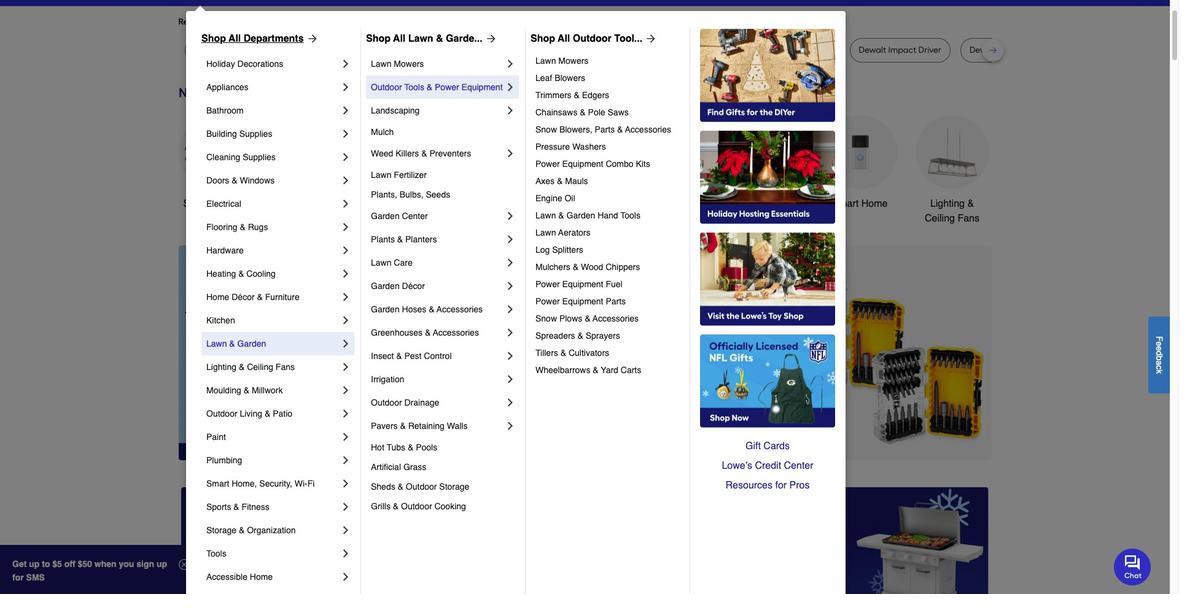 Task type: vqa. For each thing, say whether or not it's contained in the screenshot.
Bleacher
no



Task type: locate. For each thing, give the bounding box(es) containing it.
power equipment combo kits link
[[536, 155, 681, 173]]

power equipment parts
[[536, 297, 626, 307]]

2 impact from the left
[[778, 45, 806, 55]]

0 horizontal spatial up
[[29, 560, 40, 569]]

decorations down shop all departments link
[[237, 59, 283, 69]]

you up "shop all lawn & garde..."
[[399, 17, 414, 27]]

2 up from the left
[[157, 560, 167, 569]]

chevron right image
[[340, 58, 352, 70], [340, 81, 352, 93], [340, 104, 352, 117], [504, 104, 517, 117], [340, 128, 352, 140], [340, 151, 352, 163], [340, 198, 352, 210], [340, 221, 352, 233], [504, 233, 517, 246], [340, 245, 352, 257], [340, 268, 352, 280], [504, 280, 517, 292], [340, 291, 352, 303], [504, 327, 517, 339], [504, 374, 517, 386], [340, 385, 352, 397], [504, 420, 517, 432], [340, 478, 352, 490], [340, 548, 352, 560]]

0 vertical spatial storage
[[439, 482, 470, 492]]

e up b
[[1155, 346, 1165, 351]]

1 vertical spatial arrow right image
[[969, 353, 981, 365]]

chainsaws
[[536, 108, 578, 117]]

lawn mowers link down shop all outdoor tool... link
[[536, 52, 681, 69]]

power equipment combo kits
[[536, 159, 650, 169]]

lawn left the garde...
[[408, 33, 434, 44]]

1 horizontal spatial decorations
[[466, 213, 518, 224]]

1 vertical spatial center
[[784, 461, 814, 472]]

furniture
[[265, 292, 300, 302]]

tools inside outdoor tools & power equipment link
[[404, 82, 424, 92]]

outdoor down kits
[[641, 198, 676, 209]]

1 vertical spatial lighting & ceiling fans link
[[206, 356, 340, 379]]

1 vertical spatial bathroom
[[747, 198, 790, 209]]

lawn up the moulding
[[206, 339, 227, 349]]

smart inside smart home link
[[833, 198, 859, 209]]

1 you from the left
[[290, 17, 305, 27]]

mulchers & wood chippers link
[[536, 259, 681, 276]]

1 drill from the left
[[352, 45, 367, 55]]

parts up pressure washers link
[[595, 125, 615, 135]]

building supplies
[[206, 129, 272, 139]]

& inside spreaders & sprayers link
[[578, 331, 584, 341]]

2 bit from the left
[[545, 45, 555, 55]]

arrow right image
[[304, 33, 319, 45], [643, 33, 657, 45]]

1 vertical spatial storage
[[206, 526, 237, 536]]

chevron right image for garden center
[[504, 210, 517, 222]]

0 horizontal spatial kitchen
[[206, 316, 235, 326]]

axes
[[536, 176, 555, 186]]

center up the pros
[[784, 461, 814, 472]]

smart inside smart home, security, wi-fi link
[[206, 479, 229, 489]]

lawn down dewalt drill bit
[[371, 59, 392, 69]]

tools
[[404, 82, 424, 92], [388, 198, 411, 209], [679, 198, 702, 209], [621, 211, 641, 221], [206, 549, 226, 559]]

power up the plows
[[536, 297, 560, 307]]

axes & mauls
[[536, 176, 588, 186]]

chevron right image for holiday decorations
[[340, 58, 352, 70]]

0 vertical spatial tools link
[[363, 115, 436, 211]]

snow inside snow blowers, parts & accessories link
[[536, 125, 557, 135]]

0 vertical spatial décor
[[402, 281, 425, 291]]

accessible
[[206, 573, 248, 582]]

chevron right image for bathroom
[[340, 104, 352, 117]]

outdoor down the moulding
[[206, 409, 237, 419]]

0 horizontal spatial home
[[206, 292, 229, 302]]

tillers & cultivators link
[[536, 345, 681, 362]]

chevron right image for outdoor drainage
[[504, 397, 517, 409]]

garden center
[[371, 211, 428, 221]]

& inside the insect & pest control link
[[396, 351, 402, 361]]

& inside "plants & planters" link
[[397, 235, 403, 245]]

kitchen
[[549, 198, 581, 209], [206, 316, 235, 326]]

for right suggestions
[[387, 17, 398, 27]]

& inside tillers & cultivators link
[[561, 348, 566, 358]]

drill for dewalt drill bit
[[352, 45, 367, 55]]

2 horizontal spatial home
[[862, 198, 888, 209]]

cooking
[[435, 502, 466, 512]]

smart home link
[[824, 115, 897, 211]]

tools inside outdoor tools & equipment
[[679, 198, 702, 209]]

chevron right image for hardware
[[340, 245, 352, 257]]

1 vertical spatial kitchen
[[206, 316, 235, 326]]

kitchen faucets link
[[547, 115, 621, 211]]

1 shop from the left
[[202, 33, 226, 44]]

0 horizontal spatial lawn mowers link
[[371, 52, 504, 76]]

1 lawn mowers link from the left
[[371, 52, 504, 76]]

mulchers
[[536, 262, 571, 272]]

all right shop
[[209, 198, 219, 209]]

2 horizontal spatial bit
[[1016, 45, 1026, 55]]

artificial
[[371, 463, 401, 472]]

0 vertical spatial kitchen
[[549, 198, 581, 209]]

1 vertical spatial lighting & ceiling fans
[[206, 362, 295, 372]]

artificial grass
[[371, 463, 426, 472]]

& inside sheds & outdoor storage link
[[398, 482, 404, 492]]

shop up impact driver bit
[[531, 33, 555, 44]]

1 horizontal spatial center
[[784, 461, 814, 472]]

home décor & furniture link
[[206, 286, 340, 309]]

shop for shop all lawn & garde...
[[366, 33, 391, 44]]

all down more suggestions for you link
[[393, 33, 406, 44]]

pavers & retaining walls
[[371, 421, 468, 431]]

pools
[[416, 443, 438, 453]]

None search field
[[458, 0, 793, 8]]

0 vertical spatial supplies
[[239, 129, 272, 139]]

snow up "pressure"
[[536, 125, 557, 135]]

garden center link
[[371, 205, 504, 228]]

shop all outdoor tool... link
[[531, 31, 657, 46]]

0 vertical spatial arrow right image
[[483, 33, 497, 45]]

find gifts for the diyer. image
[[700, 29, 835, 122]]

0 horizontal spatial drill
[[352, 45, 367, 55]]

0 horizontal spatial fans
[[276, 362, 295, 372]]

1 horizontal spatial lawn mowers
[[536, 56, 589, 66]]

2 vertical spatial home
[[250, 573, 273, 582]]

0 horizontal spatial lighting & ceiling fans
[[206, 362, 295, 372]]

1 arrow right image from the left
[[304, 33, 319, 45]]

2 arrow right image from the left
[[643, 33, 657, 45]]

0 horizontal spatial arrow right image
[[304, 33, 319, 45]]

lawn up the log
[[536, 228, 556, 238]]

chevron right image for outdoor tools & power equipment
[[504, 81, 517, 93]]

arrow right image up leaf blowers link
[[643, 33, 657, 45]]

plants & planters link
[[371, 228, 504, 251]]

all for lawn
[[393, 33, 406, 44]]

lawn & garden
[[206, 339, 266, 349]]

equipment inside outdoor tools & equipment
[[653, 213, 700, 224]]

more
[[315, 17, 335, 27]]

0 horizontal spatial you
[[290, 17, 305, 27]]

lawn inside shop all lawn & garde... link
[[408, 33, 434, 44]]

bit up leaf
[[545, 45, 555, 55]]

more suggestions for you
[[315, 17, 414, 27]]

lawn inside lawn & garden link
[[206, 339, 227, 349]]

engine
[[536, 194, 562, 203]]

0 horizontal spatial bathroom link
[[206, 99, 340, 122]]

1 horizontal spatial impact
[[778, 45, 806, 55]]

2 you from the left
[[399, 17, 414, 27]]

outdoor down the irrigation
[[371, 398, 402, 408]]

2 horizontal spatial driver
[[919, 45, 942, 55]]

pros
[[790, 480, 810, 491]]

1 dewalt from the left
[[323, 45, 350, 55]]

1 horizontal spatial bit
[[545, 45, 555, 55]]

& inside the doors & windows link
[[232, 176, 237, 186]]

lawn up plants,
[[371, 170, 392, 180]]

décor down heating & cooling
[[232, 292, 255, 302]]

fans inside lighting & ceiling fans
[[958, 213, 980, 224]]

credit
[[755, 461, 781, 472]]

lawn mowers down "shop all lawn & garde..."
[[371, 59, 424, 69]]

1 bit from the left
[[369, 45, 379, 55]]

landscaping
[[371, 106, 420, 115]]

1 vertical spatial snow
[[536, 314, 557, 324]]

wheelbarrows & yard carts
[[536, 366, 642, 375]]

1 vertical spatial tools link
[[206, 542, 340, 566]]

1 vertical spatial fans
[[276, 362, 295, 372]]

1 vertical spatial supplies
[[243, 152, 276, 162]]

2 horizontal spatial impact
[[889, 45, 917, 55]]

& inside moulding & millwork link
[[244, 386, 249, 396]]

1 horizontal spatial bathroom
[[747, 198, 790, 209]]

for left the pros
[[776, 480, 787, 491]]

& inside greenhouses & accessories link
[[425, 328, 431, 338]]

snow blowers, parts & accessories
[[536, 125, 671, 135]]

2 lawn mowers link from the left
[[536, 52, 681, 69]]

$5
[[52, 560, 62, 569]]

kitchen down axes & mauls on the top
[[549, 198, 581, 209]]

arrow right image inside shop all departments link
[[304, 33, 319, 45]]

garden up greenhouses
[[371, 305, 400, 315]]

fans
[[958, 213, 980, 224], [276, 362, 295, 372]]

shop down recommended on the left of the page
[[202, 33, 226, 44]]

0 horizontal spatial décor
[[232, 292, 255, 302]]

1 vertical spatial decorations
[[466, 213, 518, 224]]

1 horizontal spatial shop
[[366, 33, 391, 44]]

1 driver from the left
[[520, 45, 543, 55]]

leaf blowers link
[[536, 69, 681, 87]]

garden down kitchen faucets
[[567, 211, 595, 221]]

outdoor up grills & outdoor cooking
[[406, 482, 437, 492]]

organization
[[247, 526, 296, 536]]

0 vertical spatial lighting
[[931, 198, 965, 209]]

2 e from the top
[[1155, 346, 1165, 351]]

chevron right image for lawn & garden
[[340, 338, 352, 350]]

greenhouses
[[371, 328, 423, 338]]

arrow right image
[[483, 33, 497, 45], [969, 353, 981, 365]]

chevron right image for heating & cooling
[[340, 268, 352, 280]]

up left to
[[29, 560, 40, 569]]

0 horizontal spatial bit
[[369, 45, 379, 55]]

accessories up control
[[433, 328, 479, 338]]

up to 35 percent off select small appliances. image
[[457, 488, 713, 595]]

for down get on the bottom of page
[[12, 573, 24, 583]]

0 horizontal spatial decorations
[[237, 59, 283, 69]]

ceiling
[[925, 213, 955, 224], [247, 362, 273, 372]]

impact for impact driver
[[778, 45, 806, 55]]

1 horizontal spatial lighting & ceiling fans link
[[916, 115, 989, 226]]

snow inside snow plows & accessories link
[[536, 314, 557, 324]]

bit down more suggestions for you link
[[369, 45, 379, 55]]

0 vertical spatial snow
[[536, 125, 557, 135]]

lawn mowers link up outdoor tools & power equipment
[[371, 52, 504, 76]]

bit
[[369, 45, 379, 55], [545, 45, 555, 55], [1016, 45, 1026, 55]]

3 bit from the left
[[1016, 45, 1026, 55]]

center down bulbs,
[[402, 211, 428, 221]]

lawn fertilizer link
[[371, 165, 517, 185]]

1 horizontal spatial smart
[[833, 198, 859, 209]]

0 horizontal spatial ceiling
[[247, 362, 273, 372]]

lawn up leaf
[[536, 56, 556, 66]]

power down mulchers at the top of page
[[536, 280, 560, 289]]

lighting
[[931, 198, 965, 209], [206, 362, 237, 372]]

lawn left care
[[371, 258, 392, 268]]

arrow right image inside shop all lawn & garde... link
[[483, 33, 497, 45]]

1 vertical spatial parts
[[606, 297, 626, 307]]

1 horizontal spatial kitchen
[[549, 198, 581, 209]]

1 horizontal spatial up
[[157, 560, 167, 569]]

outdoor down sheds & outdoor storage
[[401, 502, 432, 512]]

0 vertical spatial fans
[[958, 213, 980, 224]]

appliances
[[206, 82, 248, 92]]

all for departments
[[229, 33, 241, 44]]

accessories down power equipment parts link
[[593, 314, 639, 324]]

all down recommended searches for you heading on the top of the page
[[558, 33, 570, 44]]

arrow right image down more on the top
[[304, 33, 319, 45]]

0 vertical spatial decorations
[[237, 59, 283, 69]]

0 vertical spatial center
[[402, 211, 428, 221]]

holiday decorations link
[[206, 52, 340, 76]]

suggestions
[[336, 17, 385, 27]]

dewalt
[[323, 45, 350, 55], [706, 45, 733, 55], [859, 45, 887, 55], [970, 45, 997, 55]]

décor up 'hoses'
[[402, 281, 425, 291]]

pavers
[[371, 421, 398, 431]]

chevron right image for electrical
[[340, 198, 352, 210]]

1 horizontal spatial storage
[[439, 482, 470, 492]]

1 horizontal spatial fans
[[958, 213, 980, 224]]

chevron right image for irrigation
[[504, 374, 517, 386]]

trimmers & edgers
[[536, 90, 609, 100]]

2 driver from the left
[[808, 45, 831, 55]]

bit left "set"
[[1016, 45, 1026, 55]]

1 horizontal spatial drill
[[735, 45, 750, 55]]

2 drill from the left
[[735, 45, 750, 55]]

parts down the fuel at right top
[[606, 297, 626, 307]]

mowers up blowers
[[559, 56, 589, 66]]

all down recommended searches for you
[[229, 33, 241, 44]]

0 vertical spatial lighting & ceiling fans
[[925, 198, 980, 224]]

mowers down "shop all lawn & garde..."
[[394, 59, 424, 69]]

snow up 'spreaders'
[[536, 314, 557, 324]]

1 vertical spatial lighting
[[206, 362, 237, 372]]

lawn mowers up the leaf blowers
[[536, 56, 589, 66]]

outdoor tools & power equipment link
[[371, 76, 504, 99]]

4 dewalt from the left
[[970, 45, 997, 55]]

tools link
[[363, 115, 436, 211], [206, 542, 340, 566]]

garden for garden center
[[371, 211, 400, 221]]

spreaders & sprayers
[[536, 331, 620, 341]]

0 vertical spatial parts
[[595, 125, 615, 135]]

christmas
[[470, 198, 514, 209]]

supplies up windows in the left top of the page
[[243, 152, 276, 162]]

sheds & outdoor storage link
[[371, 477, 517, 497]]

drill for dewalt drill bit set
[[999, 45, 1014, 55]]

chevron right image for storage & organization
[[340, 525, 352, 537]]

power
[[435, 82, 459, 92], [536, 159, 560, 169], [536, 280, 560, 289], [536, 297, 560, 307]]

chevron right image
[[504, 58, 517, 70], [504, 81, 517, 93], [504, 147, 517, 160], [340, 174, 352, 187], [504, 210, 517, 222], [504, 257, 517, 269], [504, 303, 517, 316], [340, 315, 352, 327], [340, 338, 352, 350], [504, 350, 517, 362], [340, 361, 352, 374], [504, 397, 517, 409], [340, 408, 352, 420], [340, 431, 352, 444], [340, 455, 352, 467], [340, 501, 352, 514], [340, 525, 352, 537], [340, 571, 352, 584]]

combo
[[606, 159, 634, 169]]

1 snow from the top
[[536, 125, 557, 135]]

1 e from the top
[[1155, 342, 1165, 346]]

garden down lawn care
[[371, 281, 400, 291]]

lighting inside lighting & ceiling fans
[[931, 198, 965, 209]]

lawn down engine
[[536, 211, 556, 221]]

decorations for christmas
[[466, 213, 518, 224]]

lawn inside lawn & garden hand tools link
[[536, 211, 556, 221]]

power for power equipment combo kits
[[536, 159, 560, 169]]

0 vertical spatial bathroom
[[206, 106, 244, 115]]

snow plows & accessories
[[536, 314, 639, 324]]

3 drill from the left
[[999, 45, 1014, 55]]

recommended searches for you
[[178, 17, 305, 27]]

0 horizontal spatial arrow right image
[[483, 33, 497, 45]]

up right sign
[[157, 560, 167, 569]]

décor
[[402, 281, 425, 291], [232, 292, 255, 302]]

1 horizontal spatial lighting & ceiling fans
[[925, 198, 980, 224]]

chevron right image for insect & pest control
[[504, 350, 517, 362]]

lawn care
[[371, 258, 413, 268]]

0 horizontal spatial shop
[[202, 33, 226, 44]]

2 horizontal spatial drill
[[999, 45, 1014, 55]]

for
[[277, 17, 288, 27], [387, 17, 398, 27], [776, 480, 787, 491], [12, 573, 24, 583]]

chevron right image for flooring & rugs
[[340, 221, 352, 233]]

1 horizontal spatial lighting
[[931, 198, 965, 209]]

chat invite button image
[[1114, 548, 1152, 586]]

1 horizontal spatial ceiling
[[925, 213, 955, 224]]

plows
[[560, 314, 583, 324]]

3 driver from the left
[[919, 45, 942, 55]]

1 horizontal spatial arrow right image
[[969, 353, 981, 365]]

shop for shop all departments
[[202, 33, 226, 44]]

supplies up cleaning supplies
[[239, 129, 272, 139]]

3 shop from the left
[[531, 33, 555, 44]]

home for smart home
[[862, 198, 888, 209]]

power up the axes
[[536, 159, 560, 169]]

yard
[[601, 366, 619, 375]]

0 horizontal spatial driver
[[520, 45, 543, 55]]

& inside outdoor tools & equipment
[[705, 198, 711, 209]]

tillers & cultivators
[[536, 348, 609, 358]]

2 shop from the left
[[366, 33, 391, 44]]

1 horizontal spatial home
[[250, 573, 273, 582]]

0 horizontal spatial storage
[[206, 526, 237, 536]]

1 vertical spatial smart
[[206, 479, 229, 489]]

0 horizontal spatial center
[[402, 211, 428, 221]]

chevron right image for cleaning supplies
[[340, 151, 352, 163]]

storage down sports
[[206, 526, 237, 536]]

& inside weed killers & preventers link
[[422, 149, 427, 158]]

2 snow from the top
[[536, 314, 557, 324]]

storage up the cooking
[[439, 482, 470, 492]]

3 dewalt from the left
[[859, 45, 887, 55]]

chevron right image for plumbing
[[340, 455, 352, 467]]

shop these last-minute gifts. $99 or less. quantities are limited and won't last. image
[[178, 246, 377, 461]]

supplies
[[239, 129, 272, 139], [243, 152, 276, 162]]

hand
[[598, 211, 618, 221]]

shop down more suggestions for you link
[[366, 33, 391, 44]]

1 horizontal spatial you
[[399, 17, 414, 27]]

artificial grass link
[[371, 458, 517, 477]]

1 horizontal spatial arrow right image
[[643, 33, 657, 45]]

2 dewalt from the left
[[706, 45, 733, 55]]

plants, bulbs, seeds link
[[371, 185, 517, 205]]

holiday decorations
[[206, 59, 283, 69]]

e up d
[[1155, 342, 1165, 346]]

0 vertical spatial home
[[862, 198, 888, 209]]

snow
[[536, 125, 557, 135], [536, 314, 557, 324]]

1 up from the left
[[29, 560, 40, 569]]

0 horizontal spatial smart
[[206, 479, 229, 489]]

paint
[[206, 432, 226, 442]]

0 vertical spatial smart
[[833, 198, 859, 209]]

lawn care link
[[371, 251, 504, 275]]

& inside outdoor tools & power equipment link
[[427, 82, 433, 92]]

impact for impact driver bit
[[490, 45, 518, 55]]

oil
[[565, 194, 575, 203]]

scroll to item #4 image
[[722, 439, 752, 443]]

1 horizontal spatial lawn mowers link
[[536, 52, 681, 69]]

bathroom
[[206, 106, 244, 115], [747, 198, 790, 209]]

1 impact from the left
[[490, 45, 518, 55]]

2 horizontal spatial shop
[[531, 33, 555, 44]]

decorations for holiday
[[237, 59, 283, 69]]

1 horizontal spatial driver
[[808, 45, 831, 55]]

chevron right image for tools
[[340, 548, 352, 560]]

chevron right image for lawn care
[[504, 257, 517, 269]]

grass
[[404, 463, 426, 472]]

0 horizontal spatial impact
[[490, 45, 518, 55]]

lowe's credit center link
[[700, 456, 835, 476]]

1 vertical spatial décor
[[232, 292, 255, 302]]

lawn & garden link
[[206, 332, 340, 356]]

garden down plants,
[[371, 211, 400, 221]]

cooling
[[247, 269, 276, 279]]

you left more on the top
[[290, 17, 305, 27]]

decorations down the christmas
[[466, 213, 518, 224]]

0 horizontal spatial bathroom
[[206, 106, 244, 115]]

1 horizontal spatial décor
[[402, 281, 425, 291]]

home for accessible home
[[250, 573, 273, 582]]

chevron right image for accessible home
[[340, 571, 352, 584]]

kitchen up lawn & garden
[[206, 316, 235, 326]]

hardware link
[[206, 239, 340, 262]]

arrow right image inside shop all outdoor tool... link
[[643, 33, 657, 45]]



Task type: describe. For each thing, give the bounding box(es) containing it.
kitchen faucets
[[549, 198, 619, 209]]

smart for smart home, security, wi-fi
[[206, 479, 229, 489]]

hot
[[371, 443, 384, 453]]

plumbing
[[206, 456, 242, 466]]

spreaders
[[536, 331, 575, 341]]

pressure washers
[[536, 142, 606, 152]]

outdoor living & patio link
[[206, 402, 340, 426]]

bit for dewalt drill bit set
[[1016, 45, 1026, 55]]

mulchers & wood chippers
[[536, 262, 640, 272]]

moulding
[[206, 386, 241, 396]]

snow for snow blowers, parts & accessories
[[536, 125, 557, 135]]

1 vertical spatial ceiling
[[247, 362, 273, 372]]

1 horizontal spatial bathroom link
[[731, 115, 805, 211]]

planters
[[405, 235, 437, 245]]

1 vertical spatial home
[[206, 292, 229, 302]]

bit for impact driver bit
[[545, 45, 555, 55]]

& inside sports & fitness link
[[234, 503, 239, 512]]

lawn inside lawn aerators link
[[536, 228, 556, 238]]

killers
[[396, 149, 419, 158]]

flooring & rugs
[[206, 222, 268, 232]]

0 horizontal spatial mowers
[[394, 59, 424, 69]]

0 vertical spatial lighting & ceiling fans link
[[916, 115, 989, 226]]

supplies for building supplies
[[239, 129, 272, 139]]

for inside get up to $5 off $50 when you sign up for sms
[[12, 573, 24, 583]]

drill for dewalt drill
[[735, 45, 750, 55]]

snow for snow plows & accessories
[[536, 314, 557, 324]]

up to 30 percent off select grills and accessories. image
[[733, 488, 989, 595]]

dewalt for dewalt drill bit
[[323, 45, 350, 55]]

recommended
[[178, 17, 238, 27]]

décor for departments
[[232, 292, 255, 302]]

dewalt drill bit set
[[970, 45, 1041, 55]]

up to 50 percent off select tools and accessories. image
[[397, 246, 992, 461]]

shop all deals
[[183, 198, 247, 209]]

& inside home décor & furniture link
[[257, 292, 263, 302]]

smart home
[[833, 198, 888, 209]]

outdoor drainage link
[[371, 391, 504, 415]]

insect & pest control link
[[371, 345, 504, 368]]

lawn fertilizer
[[371, 170, 427, 180]]

cleaning supplies link
[[206, 146, 340, 169]]

equipment for power equipment parts
[[562, 297, 604, 307]]

shop all lawn & garde... link
[[366, 31, 497, 46]]

chevron right image for plants & planters
[[504, 233, 517, 246]]

chevron right image for kitchen
[[340, 315, 352, 327]]

power for power equipment parts
[[536, 297, 560, 307]]

& inside "hot tubs & pools" link
[[408, 443, 414, 453]]

1 horizontal spatial mowers
[[559, 56, 589, 66]]

chevron right image for lawn mowers
[[504, 58, 517, 70]]

gift cards
[[746, 441, 790, 452]]

storage & organization
[[206, 526, 296, 536]]

shop all outdoor tool...
[[531, 33, 643, 44]]

& inside mulchers & wood chippers link
[[573, 262, 579, 272]]

& inside lighting & ceiling fans
[[968, 198, 974, 209]]

kits
[[636, 159, 650, 169]]

& inside wheelbarrows & yard carts link
[[593, 366, 599, 375]]

chevron right image for garden décor
[[504, 280, 517, 292]]

mulch link
[[371, 122, 517, 142]]

sign
[[137, 560, 154, 569]]

sheds
[[371, 482, 395, 492]]

hardware
[[206, 246, 244, 256]]

chippers
[[606, 262, 640, 272]]

f e e d b a c k button
[[1149, 317, 1170, 394]]

christmas decorations link
[[455, 115, 529, 226]]

1 horizontal spatial tools link
[[363, 115, 436, 211]]

chevron right image for garden hoses & accessories
[[504, 303, 517, 316]]

recommended searches for you heading
[[178, 16, 992, 28]]

kitchen for kitchen faucets
[[549, 198, 581, 209]]

greenhouses & accessories link
[[371, 321, 504, 345]]

grills & outdoor cooking link
[[371, 497, 517, 517]]

supplies for cleaning supplies
[[243, 152, 276, 162]]

scroll to item #2 image
[[661, 439, 691, 443]]

outdoor up landscaping
[[371, 82, 402, 92]]

0 horizontal spatial tools link
[[206, 542, 340, 566]]

holiday hosting essentials. image
[[700, 131, 835, 224]]

leaf
[[536, 73, 552, 83]]

chevron right image for appliances
[[340, 81, 352, 93]]

lawn & garden hand tools link
[[536, 207, 681, 224]]

bulbs,
[[400, 190, 424, 200]]

chevron right image for paint
[[340, 431, 352, 444]]

& inside snow blowers, parts & accessories link
[[617, 125, 623, 135]]

for up departments
[[277, 17, 288, 27]]

chevron right image for landscaping
[[504, 104, 517, 117]]

chevron right image for smart home, security, wi-fi
[[340, 478, 352, 490]]

home décor & furniture
[[206, 292, 300, 302]]

lawn inside lawn care link
[[371, 258, 392, 268]]

& inside grills & outdoor cooking 'link'
[[393, 502, 399, 512]]

seeds
[[426, 190, 450, 200]]

care
[[394, 258, 413, 268]]

wheelbarrows
[[536, 366, 591, 375]]

preventers
[[430, 149, 471, 158]]

chevron right image for pavers & retaining walls
[[504, 420, 517, 432]]

dewalt drill
[[706, 45, 750, 55]]

plants, bulbs, seeds
[[371, 190, 450, 200]]

& inside heating & cooling link
[[238, 269, 244, 279]]

& inside trimmers & edgers link
[[574, 90, 580, 100]]

insect & pest control
[[371, 351, 452, 361]]

0 horizontal spatial lawn mowers
[[371, 59, 424, 69]]

driver for impact driver
[[808, 45, 831, 55]]

smart for smart home
[[833, 198, 859, 209]]

doors & windows link
[[206, 169, 340, 192]]

power up 'landscaping' link
[[435, 82, 459, 92]]

0 horizontal spatial lighting & ceiling fans link
[[206, 356, 340, 379]]

outdoor living & patio
[[206, 409, 292, 419]]

chevron right image for sports & fitness
[[340, 501, 352, 514]]

& inside flooring & rugs link
[[240, 222, 246, 232]]

trimmers & edgers link
[[536, 87, 681, 104]]

center inside "link"
[[784, 461, 814, 472]]

dewalt drill bit
[[323, 45, 379, 55]]

sprayers
[[586, 331, 620, 341]]

power for power equipment fuel
[[536, 280, 560, 289]]

gift cards link
[[700, 437, 835, 456]]

gift
[[746, 441, 761, 452]]

bit for dewalt drill bit
[[369, 45, 379, 55]]

shop for shop all outdoor tool...
[[531, 33, 555, 44]]

saws
[[608, 108, 629, 117]]

weed killers & preventers
[[371, 149, 471, 158]]

shop all departments
[[202, 33, 304, 44]]

log splitters link
[[536, 241, 681, 259]]

& inside lawn & garden hand tools link
[[559, 211, 564, 221]]

& inside chainsaws & pole saws link
[[580, 108, 586, 117]]

spreaders & sprayers link
[[536, 327, 681, 345]]

get up to 2 free select tools or batteries when you buy 1 with select purchases. image
[[181, 488, 437, 595]]

all for outdoor
[[558, 33, 570, 44]]

tools inside lawn & garden hand tools link
[[621, 211, 641, 221]]

0 horizontal spatial lighting
[[206, 362, 237, 372]]

pole
[[588, 108, 606, 117]]

lawn inside lawn fertilizer "link"
[[371, 170, 392, 180]]

chevron right image for weed killers & preventers
[[504, 147, 517, 160]]

pest
[[405, 351, 422, 361]]

c
[[1155, 365, 1165, 370]]

fi
[[308, 479, 315, 489]]

searches
[[239, 17, 275, 27]]

chevron right image for moulding & millwork
[[340, 385, 352, 397]]

patio
[[273, 409, 292, 419]]

outdoor inside outdoor tools & equipment
[[641, 198, 676, 209]]

you for more suggestions for you
[[399, 17, 414, 27]]

heating & cooling link
[[206, 262, 340, 286]]

chevron right image for doors & windows
[[340, 174, 352, 187]]

3 impact from the left
[[889, 45, 917, 55]]

dewalt for dewalt drill bit set
[[970, 45, 997, 55]]

snow blowers, parts & accessories link
[[536, 121, 681, 138]]

chevron right image for building supplies
[[340, 128, 352, 140]]

& inside pavers & retaining walls 'link'
[[400, 421, 406, 431]]

blowers,
[[560, 125, 593, 135]]

garden down the kitchen link
[[237, 339, 266, 349]]

wi-
[[295, 479, 308, 489]]

décor for lawn
[[402, 281, 425, 291]]

garden for garden décor
[[371, 281, 400, 291]]

arrow left image
[[407, 353, 419, 365]]

& inside lawn & garden link
[[229, 339, 235, 349]]

chevron right image for lighting & ceiling fans
[[340, 361, 352, 374]]

dewalt for dewalt drill
[[706, 45, 733, 55]]

arrow right image for shop all departments
[[304, 33, 319, 45]]

sms
[[26, 573, 45, 583]]

chevron right image for home décor & furniture
[[340, 291, 352, 303]]

moulding & millwork
[[206, 386, 283, 396]]

washers
[[573, 142, 606, 152]]

$50
[[78, 560, 92, 569]]

grills
[[371, 502, 391, 512]]

accessories up greenhouses & accessories link
[[437, 305, 483, 315]]

mauls
[[565, 176, 588, 186]]

pavers & retaining walls link
[[371, 415, 504, 438]]

garde...
[[446, 33, 483, 44]]

engine oil link
[[536, 190, 681, 207]]

parts for equipment
[[606, 297, 626, 307]]

driver for impact driver bit
[[520, 45, 543, 55]]

kitchen for kitchen
[[206, 316, 235, 326]]

garden for garden hoses & accessories
[[371, 305, 400, 315]]

0 vertical spatial ceiling
[[925, 213, 955, 224]]

parts for blowers,
[[595, 125, 615, 135]]

visit the lowe's toy shop. image
[[700, 233, 835, 326]]

a
[[1155, 361, 1165, 365]]

officially licensed n f l gifts. shop now. image
[[700, 335, 835, 428]]

arrow right image for shop all outdoor tool...
[[643, 33, 657, 45]]

accessories down saws
[[625, 125, 671, 135]]

& inside garden hoses & accessories link
[[429, 305, 435, 315]]

& inside axes & mauls link
[[557, 176, 563, 186]]

lowe's
[[722, 461, 753, 472]]

& inside storage & organization link
[[239, 526, 245, 536]]

new deals every day during 25 days of deals image
[[178, 82, 992, 103]]

scroll to item #3 element
[[691, 437, 722, 445]]

dewalt for dewalt impact driver
[[859, 45, 887, 55]]

you
[[119, 560, 134, 569]]

moulding & millwork link
[[206, 379, 340, 402]]

garden hoses & accessories link
[[371, 298, 504, 321]]

all for deals
[[209, 198, 219, 209]]

you for recommended searches for you
[[290, 17, 305, 27]]

set
[[1028, 45, 1041, 55]]

& inside snow plows & accessories link
[[585, 314, 591, 324]]

& inside outdoor living & patio link
[[265, 409, 270, 419]]

chainsaws & pole saws link
[[536, 104, 681, 121]]

greenhouses & accessories
[[371, 328, 479, 338]]

chevron right image for greenhouses & accessories
[[504, 327, 517, 339]]

sports & fitness
[[206, 503, 270, 512]]

chevron right image for outdoor living & patio
[[340, 408, 352, 420]]

& inside shop all lawn & garde... link
[[436, 33, 443, 44]]

carts
[[621, 366, 642, 375]]

equipment for power equipment fuel
[[562, 280, 604, 289]]

scroll to item #5 image
[[752, 439, 781, 443]]

outdoor inside 'link'
[[401, 502, 432, 512]]

lawn aerators link
[[536, 224, 681, 241]]

outdoor down recommended searches for you heading on the top of the page
[[573, 33, 612, 44]]

equipment for power equipment combo kits
[[562, 159, 604, 169]]



